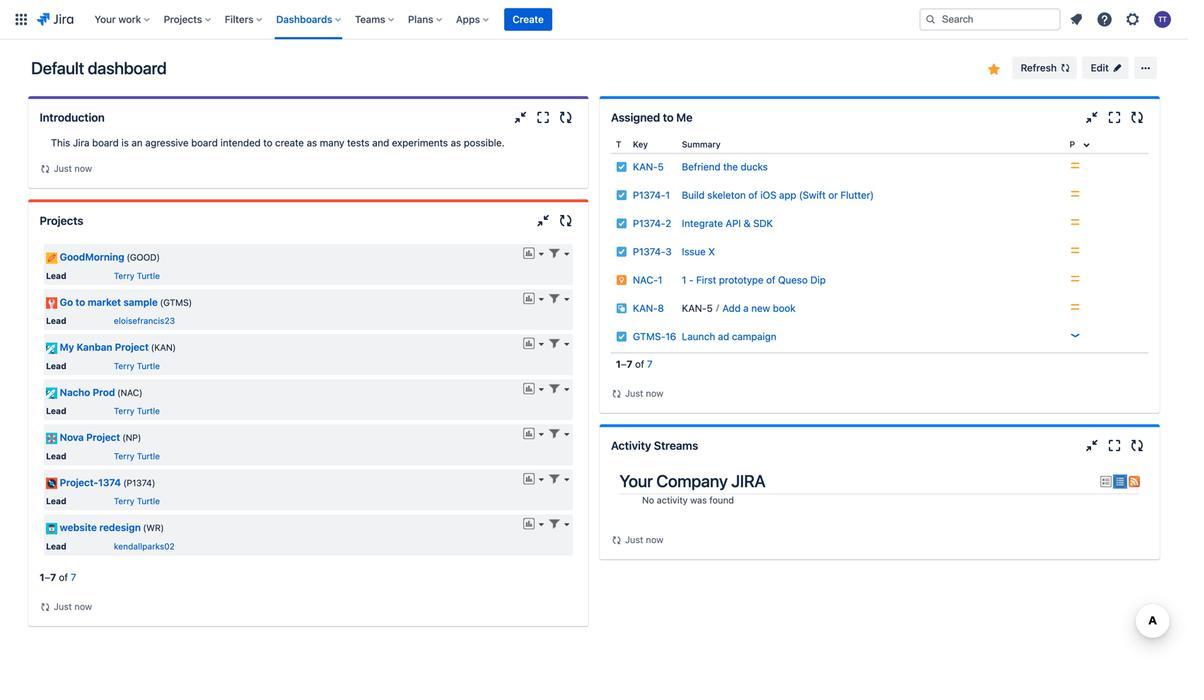 Task type: describe. For each thing, give the bounding box(es) containing it.
befriend the ducks
[[682, 161, 768, 173]]

api
[[726, 218, 741, 229]]

terry turtle link for my kanban project
[[114, 361, 160, 371]]

befriend
[[682, 161, 721, 173]]

campaign
[[732, 331, 777, 343]]

task image for p1374-3
[[616, 246, 628, 258]]

my
[[60, 341, 74, 353]]

terry turtle link for project-1374
[[114, 496, 160, 506]]

terry for 1374
[[114, 496, 135, 506]]

create button
[[504, 8, 553, 31]]

just now for projects
[[54, 601, 92, 612]]

activity
[[611, 439, 652, 453]]

1 horizontal spatial 5
[[707, 303, 713, 314]]

– for projects
[[45, 572, 50, 583]]

just now for activity streams
[[626, 535, 664, 545]]

skeleton
[[708, 189, 746, 201]]

x
[[709, 246, 715, 258]]

plans
[[408, 13, 434, 25]]

gtms-16 link
[[633, 331, 677, 343]]

7 down website at the bottom left of page
[[71, 572, 76, 583]]

just for projects
[[54, 601, 72, 612]]

jira
[[73, 137, 90, 149]]

0 vertical spatial project
[[115, 341, 149, 353]]

your company jira
[[620, 471, 766, 491]]

1 - first prototype of queso dip link
[[682, 274, 826, 286]]

terry turtle link for nova project
[[114, 451, 160, 461]]

no
[[643, 495, 655, 506]]

edit link
[[1083, 57, 1129, 79]]

redesign
[[99, 522, 141, 534]]

filters button
[[221, 8, 268, 31]]

key
[[633, 139, 648, 149]]

notifications image
[[1069, 11, 1086, 28]]

minimize projects image
[[535, 212, 552, 229]]

star default dashboard image
[[986, 61, 1003, 78]]

introduction region
[[40, 136, 577, 177]]

goodmorning
[[60, 251, 124, 263]]

create
[[275, 137, 304, 149]]

launch ad campaign link
[[682, 331, 777, 343]]

(p1374)
[[123, 478, 155, 488]]

to for go to market sample (gtms)
[[76, 296, 85, 308]]

task image for kan-5
[[616, 161, 628, 173]]

a
[[744, 303, 749, 314]]

p1374-2 link
[[633, 218, 672, 229]]

search image
[[926, 14, 937, 25]]

default
[[31, 58, 84, 78]]

1 vertical spatial project
[[86, 432, 120, 443]]

1 as from the left
[[307, 137, 317, 149]]

– for assigned to me
[[621, 358, 627, 370]]

apps
[[456, 13, 480, 25]]

t
[[616, 139, 622, 149]]

just now for introduction
[[54, 163, 92, 174]]

goodmorning (good)
[[60, 251, 160, 263]]

just for introduction
[[54, 163, 72, 174]]

&
[[744, 218, 751, 229]]

go to market sample link
[[60, 296, 158, 308]]

terry turtle for my kanban project
[[114, 361, 160, 371]]

(kan)
[[151, 343, 176, 353]]

of down gtms-
[[636, 358, 645, 370]]

minimize introduction image
[[512, 109, 529, 126]]

maximize introduction image
[[535, 109, 552, 126]]

of left queso
[[767, 274, 776, 286]]

add a new book
[[723, 303, 796, 314]]

website redesign link
[[60, 522, 141, 534]]

activity streams region
[[611, 464, 1149, 548]]

introduction
[[40, 111, 105, 124]]

now for assigned to me
[[646, 388, 664, 399]]

an
[[132, 137, 143, 149]]

refresh activity streams image
[[1129, 437, 1146, 454]]

last refreshed image for activity streams
[[611, 389, 623, 400]]

1 down subtask icon
[[616, 358, 621, 370]]

4 task image from the top
[[616, 331, 628, 343]]

(gtms)
[[160, 297, 192, 308]]

minimize assigned to me image
[[1084, 109, 1101, 126]]

prod
[[93, 387, 115, 398]]

integrate
[[682, 218, 723, 229]]

me
[[677, 111, 693, 124]]

1 - first prototype of queso dip
[[682, 274, 826, 286]]

p1374-1
[[633, 189, 670, 201]]

add a new book link
[[723, 303, 796, 314]]

integrate api & sdk link
[[682, 218, 773, 229]]

your profile and settings image
[[1155, 11, 1172, 28]]

terry turtle for nacho prod
[[114, 406, 160, 416]]

nac-1
[[633, 274, 663, 286]]

nac-1 link
[[633, 274, 663, 286]]

refresh assigned to me image
[[1129, 109, 1146, 126]]

(good)
[[127, 252, 160, 263]]

the
[[724, 161, 738, 173]]

just for activity streams
[[626, 535, 644, 545]]

kendallparks02
[[114, 542, 175, 552]]

1 horizontal spatial kan-5 link
[[682, 303, 720, 314]]

plans button
[[404, 8, 448, 31]]

was
[[691, 495, 707, 506]]

terry turtle for nova project
[[114, 451, 160, 461]]

2 as from the left
[[451, 137, 461, 149]]

1 horizontal spatial kan-5
[[682, 303, 713, 314]]

medium image for issue x
[[1070, 245, 1082, 256]]

terry for (good)
[[114, 271, 135, 281]]

lead for my kanban project
[[46, 361, 66, 371]]

many
[[320, 137, 345, 149]]

lead for project-1374
[[46, 496, 66, 506]]

this jira board is an agressive board intended to create as many tests and experiments as possible.
[[51, 137, 505, 149]]

refresh button
[[1013, 57, 1077, 79]]

add
[[723, 303, 741, 314]]

terry turtle for project-1374
[[114, 496, 160, 506]]

medium image for 1 - first prototype of queso dip
[[1070, 273, 1082, 284]]

project-1374 (p1374)
[[60, 477, 155, 489]]

p1374- for 2
[[633, 218, 666, 229]]

gtms-16 launch ad campaign
[[633, 331, 777, 343]]

kan-8
[[633, 303, 664, 314]]

6 medium image from the top
[[1070, 301, 1082, 313]]

dashboards
[[276, 13, 333, 25]]

kan- for 6th medium image from the top of the assigned to me region
[[633, 303, 658, 314]]

p1374- for 3
[[633, 246, 666, 258]]

eloisefrancis23
[[114, 316, 175, 326]]

1 up '8'
[[658, 274, 663, 286]]

0 vertical spatial kan-5 link
[[633, 161, 664, 173]]

more dashboard actions image
[[1138, 59, 1155, 76]]

low image
[[1070, 330, 1082, 341]]

issue
[[682, 246, 706, 258]]

(np)
[[122, 433, 141, 443]]

now for activity streams
[[646, 535, 664, 545]]

minimize activity streams image
[[1084, 437, 1101, 454]]

7 up last refreshed icon
[[50, 572, 56, 583]]

just for assigned to me
[[626, 388, 644, 399]]

dip
[[811, 274, 826, 286]]

summary
[[682, 139, 721, 149]]

new
[[752, 303, 771, 314]]

Search field
[[920, 8, 1061, 31]]

this
[[51, 137, 70, 149]]

default dashboard
[[31, 58, 167, 78]]

2 board from the left
[[191, 137, 218, 149]]



Task type: locate. For each thing, give the bounding box(es) containing it.
board left intended
[[191, 137, 218, 149]]

0 vertical spatial 7 link
[[647, 358, 653, 370]]

1 terry turtle from the top
[[114, 271, 160, 281]]

1 vertical spatial last refreshed image
[[611, 389, 623, 400]]

kendallparks02 link
[[114, 542, 175, 552]]

or
[[829, 189, 838, 201]]

7 down subtask icon
[[627, 358, 633, 370]]

1 vertical spatial p1374-
[[633, 218, 666, 229]]

refresh introduction image
[[558, 109, 575, 126]]

assigned to me region
[[611, 136, 1149, 402]]

prototype
[[719, 274, 764, 286]]

nova
[[60, 432, 84, 443]]

your for your company jira
[[620, 471, 653, 491]]

now down jira
[[75, 163, 92, 174]]

maximize assigned to me image
[[1107, 109, 1124, 126]]

project left (np)
[[86, 432, 120, 443]]

4 terry from the top
[[114, 451, 135, 461]]

1 p1374- from the top
[[633, 189, 666, 201]]

jira image
[[37, 11, 73, 28], [37, 11, 73, 28]]

first
[[697, 274, 717, 286]]

terry turtle link down my kanban project (kan)
[[114, 361, 160, 371]]

terry turtle down (np)
[[114, 451, 160, 461]]

just now inside assigned to me region
[[626, 388, 664, 399]]

turtle down (nac)
[[137, 406, 160, 416]]

p1374- for 1
[[633, 189, 666, 201]]

terry down 'goodmorning (good)'
[[114, 271, 135, 281]]

7 lead from the top
[[46, 542, 66, 552]]

2 p1374- from the top
[[633, 218, 666, 229]]

kan-8 link
[[633, 303, 664, 314]]

2 terry turtle from the top
[[114, 361, 160, 371]]

1 – 7 of 7 for projects
[[40, 572, 76, 583]]

– inside projects region
[[45, 572, 50, 583]]

just inside introduction region
[[54, 163, 72, 174]]

turtle for nacho prod
[[137, 406, 160, 416]]

of down website at the bottom left of page
[[59, 572, 68, 583]]

nacho prod (nac)
[[60, 387, 143, 398]]

turtle down (p1374) at the left bottom
[[137, 496, 160, 506]]

kan- for medium image corresponding to befriend the ducks
[[633, 161, 658, 173]]

to inside introduction region
[[263, 137, 273, 149]]

5 medium image from the top
[[1070, 273, 1082, 284]]

just down this
[[54, 163, 72, 174]]

projects right work on the left of the page
[[164, 13, 202, 25]]

app
[[780, 189, 797, 201]]

of left ios on the top right of page
[[749, 189, 758, 201]]

settings image
[[1125, 11, 1142, 28]]

0 horizontal spatial –
[[45, 572, 50, 583]]

dashboards button
[[272, 8, 347, 31]]

2 terry turtle link from the top
[[114, 361, 160, 371]]

lead down project-
[[46, 496, 66, 506]]

2 vertical spatial p1374-
[[633, 246, 666, 258]]

to left the me at the top right
[[663, 111, 674, 124]]

just inside projects region
[[54, 601, 72, 612]]

appswitcher icon image
[[13, 11, 30, 28]]

p1374-2
[[633, 218, 672, 229]]

2 terry from the top
[[114, 361, 135, 371]]

projects up goodmorning
[[40, 214, 83, 228]]

1 vertical spatial to
[[263, 137, 273, 149]]

terry for project
[[114, 451, 135, 461]]

your work
[[95, 13, 141, 25]]

lead down go
[[46, 316, 66, 326]]

0 vertical spatial to
[[663, 111, 674, 124]]

1 horizontal spatial projects
[[164, 13, 202, 25]]

1 horizontal spatial 1 – 7 of 7
[[616, 358, 653, 370]]

1 horizontal spatial –
[[621, 358, 627, 370]]

p1374-
[[633, 189, 666, 201], [633, 218, 666, 229], [633, 246, 666, 258]]

experiments
[[392, 137, 448, 149]]

just now down jira
[[54, 163, 92, 174]]

1 – 7 of 7
[[616, 358, 653, 370], [40, 572, 76, 583]]

p1374- up p1374-2 link
[[633, 189, 666, 201]]

3 terry turtle from the top
[[114, 406, 160, 416]]

3 medium image from the top
[[1070, 217, 1082, 228]]

kan-5 link up "launch"
[[682, 303, 720, 314]]

terry turtle down my kanban project (kan)
[[114, 361, 160, 371]]

now inside assigned to me region
[[646, 388, 664, 399]]

issue x link
[[682, 246, 715, 258]]

company
[[657, 471, 728, 491]]

1 horizontal spatial board
[[191, 137, 218, 149]]

kan-5 up "launch"
[[682, 303, 713, 314]]

6 lead from the top
[[46, 496, 66, 506]]

0 vertical spatial kan-5
[[633, 161, 664, 173]]

jira
[[732, 471, 766, 491]]

– inside assigned to me region
[[621, 358, 627, 370]]

1 vertical spatial 7 link
[[71, 572, 76, 583]]

sample
[[123, 296, 158, 308]]

nacho
[[60, 387, 90, 398]]

5 lead from the top
[[46, 451, 66, 461]]

terry turtle for goodmorning
[[114, 271, 160, 281]]

project down eloisefrancis23 link
[[115, 341, 149, 353]]

tests
[[347, 137, 370, 149]]

lead down nova
[[46, 451, 66, 461]]

4 terry turtle from the top
[[114, 451, 160, 461]]

terry turtle link down (nac)
[[114, 406, 160, 416]]

1 – 7 of 7 for assigned to me
[[616, 358, 653, 370]]

1 inside projects region
[[40, 572, 45, 583]]

project-1374 link
[[60, 477, 121, 489]]

(swift
[[800, 189, 826, 201]]

5 terry turtle link from the top
[[114, 496, 160, 506]]

task image up task image on the right top
[[616, 190, 628, 201]]

task image down task image on the right top
[[616, 246, 628, 258]]

1 lead from the top
[[46, 271, 66, 281]]

2 vertical spatial to
[[76, 296, 85, 308]]

just down no
[[626, 535, 644, 545]]

your up no
[[620, 471, 653, 491]]

last refreshed image
[[40, 163, 51, 175], [611, 389, 623, 400], [611, 535, 623, 546]]

now for projects
[[75, 601, 92, 612]]

0 horizontal spatial 1 – 7 of 7
[[40, 572, 76, 583]]

4 lead from the top
[[46, 406, 66, 416]]

16
[[666, 331, 677, 343]]

– up last refreshed icon
[[45, 572, 50, 583]]

turtle for project-1374
[[137, 496, 160, 506]]

1 horizontal spatial as
[[451, 137, 461, 149]]

0 vertical spatial projects
[[164, 13, 202, 25]]

terry turtle down (p1374) at the left bottom
[[114, 496, 160, 506]]

kan- right subtask icon
[[633, 303, 658, 314]]

issue x
[[682, 246, 715, 258]]

refresh projects image
[[558, 212, 575, 229]]

terry turtle link for goodmorning
[[114, 271, 160, 281]]

5 up p1374-1
[[658, 161, 664, 173]]

3 p1374- from the top
[[633, 246, 666, 258]]

3 task image from the top
[[616, 246, 628, 258]]

0 horizontal spatial kan-5
[[633, 161, 664, 173]]

0 horizontal spatial to
[[76, 296, 85, 308]]

found
[[710, 495, 735, 506]]

projects region
[[40, 239, 577, 615]]

apps button
[[452, 8, 495, 31]]

streams
[[654, 439, 699, 453]]

primary element
[[8, 0, 909, 39]]

just now up activity streams
[[626, 388, 664, 399]]

terry for kanban
[[114, 361, 135, 371]]

as left many
[[307, 137, 317, 149]]

now right last refreshed icon
[[75, 601, 92, 612]]

1 terry from the top
[[114, 271, 135, 281]]

0 vertical spatial your
[[95, 13, 116, 25]]

2
[[666, 218, 672, 229]]

just now inside projects region
[[54, 601, 92, 612]]

kanban
[[77, 341, 112, 353]]

just right last refreshed icon
[[54, 601, 72, 612]]

now inside activity streams region
[[646, 535, 664, 545]]

of inside projects region
[[59, 572, 68, 583]]

1 horizontal spatial 7 link
[[647, 358, 653, 370]]

turtle for nova project
[[137, 451, 160, 461]]

0 horizontal spatial 5
[[658, 161, 664, 173]]

4 medium image from the top
[[1070, 245, 1082, 256]]

2 turtle from the top
[[137, 361, 160, 371]]

lead for website redesign
[[46, 542, 66, 552]]

terry turtle link down (good)
[[114, 271, 160, 281]]

last refreshed image
[[40, 602, 51, 613]]

to for assigned to me
[[663, 111, 674, 124]]

just inside activity streams region
[[626, 535, 644, 545]]

as left possible.
[[451, 137, 461, 149]]

1 up last refreshed icon
[[40, 572, 45, 583]]

3 terry turtle link from the top
[[114, 406, 160, 416]]

turtle down (kan)
[[137, 361, 160, 371]]

7 link down website at the bottom left of page
[[71, 572, 76, 583]]

idea image
[[616, 275, 628, 286]]

dashboard
[[88, 58, 167, 78]]

market
[[88, 296, 121, 308]]

3 turtle from the top
[[137, 406, 160, 416]]

p1374- up nac-1
[[633, 246, 666, 258]]

0 horizontal spatial board
[[92, 137, 119, 149]]

kan-
[[633, 161, 658, 173], [633, 303, 658, 314], [682, 303, 707, 314]]

assigned
[[611, 111, 661, 124]]

task image
[[616, 161, 628, 173], [616, 190, 628, 201], [616, 246, 628, 258], [616, 331, 628, 343]]

nac-
[[633, 274, 658, 286]]

terry turtle link for nacho prod
[[114, 406, 160, 416]]

0 vertical spatial last refreshed image
[[40, 163, 51, 175]]

integrate api & sdk
[[682, 218, 773, 229]]

nacho prod link
[[60, 387, 115, 398]]

build skeleton of ios app (swift or flutter) link
[[682, 189, 875, 201]]

board left is
[[92, 137, 119, 149]]

0 horizontal spatial 7 link
[[71, 572, 76, 583]]

2 lead from the top
[[46, 316, 66, 326]]

subtask image
[[616, 303, 628, 314]]

1 vertical spatial projects
[[40, 214, 83, 228]]

0 horizontal spatial as
[[307, 137, 317, 149]]

5 turtle from the top
[[137, 496, 160, 506]]

(wr)
[[143, 523, 164, 533]]

terry turtle down (nac)
[[114, 406, 160, 416]]

0 horizontal spatial kan-5 link
[[633, 161, 664, 173]]

intended
[[221, 137, 261, 149]]

p1374- right task image on the right top
[[633, 218, 666, 229]]

7 link down gtms-
[[647, 358, 653, 370]]

to
[[663, 111, 674, 124], [263, 137, 273, 149], [76, 296, 85, 308]]

p1374-3 link
[[633, 246, 672, 258]]

terry down my kanban project (kan)
[[114, 361, 135, 371]]

just
[[54, 163, 72, 174], [626, 388, 644, 399], [626, 535, 644, 545], [54, 601, 72, 612]]

1 turtle from the top
[[137, 271, 160, 281]]

last refreshed image inside introduction region
[[40, 163, 51, 175]]

just now for assigned to me
[[626, 388, 664, 399]]

book
[[773, 303, 796, 314]]

now inside introduction region
[[75, 163, 92, 174]]

4 turtle from the top
[[137, 451, 160, 461]]

1 vertical spatial 1 – 7 of 7
[[40, 572, 76, 583]]

work
[[118, 13, 141, 25]]

just now inside introduction region
[[54, 163, 92, 174]]

medium image for befriend the ducks
[[1070, 160, 1082, 171]]

1 vertical spatial 5
[[707, 303, 713, 314]]

turtle for my kanban project
[[137, 361, 160, 371]]

0 vertical spatial 5
[[658, 161, 664, 173]]

last refreshed image for projects
[[40, 163, 51, 175]]

to left create
[[263, 137, 273, 149]]

medium image for build skeleton of ios app (swift or flutter)
[[1070, 188, 1082, 200]]

1 vertical spatial kan-5
[[682, 303, 713, 314]]

kan- down the key
[[633, 161, 658, 173]]

maximize activity streams image
[[1107, 437, 1124, 454]]

1 horizontal spatial to
[[263, 137, 273, 149]]

medium image
[[1070, 160, 1082, 171], [1070, 188, 1082, 200], [1070, 217, 1082, 228], [1070, 245, 1082, 256], [1070, 273, 1082, 284], [1070, 301, 1082, 313]]

1 vertical spatial your
[[620, 471, 653, 491]]

0 horizontal spatial your
[[95, 13, 116, 25]]

kan-5 link
[[633, 161, 664, 173], [682, 303, 720, 314]]

queso
[[779, 274, 808, 286]]

flutter)
[[841, 189, 875, 201]]

2 horizontal spatial to
[[663, 111, 674, 124]]

1 task image from the top
[[616, 161, 628, 173]]

to right go
[[76, 296, 85, 308]]

3
[[666, 246, 672, 258]]

activity
[[657, 495, 688, 506]]

my kanban project link
[[60, 341, 149, 353]]

to inside projects region
[[76, 296, 85, 308]]

turtle for goodmorning
[[137, 271, 160, 281]]

– down subtask icon
[[621, 358, 627, 370]]

just up activity
[[626, 388, 644, 399]]

7 down gtms-
[[647, 358, 653, 370]]

lead for goodmorning
[[46, 271, 66, 281]]

1 – 7 of 7 up last refreshed icon
[[40, 572, 76, 583]]

1 vertical spatial kan-5 link
[[682, 303, 720, 314]]

ducks
[[741, 161, 768, 173]]

lead up go
[[46, 271, 66, 281]]

just now inside activity streams region
[[626, 535, 664, 545]]

board
[[92, 137, 119, 149], [191, 137, 218, 149]]

and
[[372, 137, 389, 149]]

kan-5 link down the key
[[633, 161, 664, 173]]

lead down website at the bottom left of page
[[46, 542, 66, 552]]

now up activity streams
[[646, 388, 664, 399]]

lead
[[46, 271, 66, 281], [46, 316, 66, 326], [46, 361, 66, 371], [46, 406, 66, 416], [46, 451, 66, 461], [46, 496, 66, 506], [46, 542, 66, 552]]

0 vertical spatial p1374-
[[633, 189, 666, 201]]

7 link for assigned to me
[[647, 358, 653, 370]]

last refreshed image inside activity streams region
[[611, 535, 623, 546]]

turtle
[[137, 271, 160, 281], [137, 361, 160, 371], [137, 406, 160, 416], [137, 451, 160, 461], [137, 496, 160, 506]]

website redesign (wr)
[[60, 522, 164, 534]]

your for your work
[[95, 13, 116, 25]]

activity streams
[[611, 439, 699, 453]]

terry for prod
[[114, 406, 135, 416]]

sdk
[[754, 218, 773, 229]]

terry turtle link down (np)
[[114, 451, 160, 461]]

projects inside dropdown button
[[164, 13, 202, 25]]

just inside assigned to me region
[[626, 388, 644, 399]]

now inside projects region
[[75, 601, 92, 612]]

1 horizontal spatial your
[[620, 471, 653, 491]]

2 medium image from the top
[[1070, 188, 1082, 200]]

now for introduction
[[75, 163, 92, 174]]

projects
[[164, 13, 202, 25], [40, 214, 83, 228]]

your inside dropdown button
[[95, 13, 116, 25]]

task image
[[616, 218, 628, 229]]

kan- down -
[[682, 303, 707, 314]]

no activity was found
[[643, 495, 735, 506]]

1 – 7 of 7 inside assigned to me region
[[616, 358, 653, 370]]

(nac)
[[117, 388, 143, 398]]

assigned to me
[[611, 111, 693, 124]]

2 task image from the top
[[616, 190, 628, 201]]

teams
[[355, 13, 386, 25]]

nova project link
[[60, 432, 120, 443]]

3 lead from the top
[[46, 361, 66, 371]]

task image for p1374-1
[[616, 190, 628, 201]]

lead down nacho
[[46, 406, 66, 416]]

2 vertical spatial last refreshed image
[[611, 535, 623, 546]]

befriend the ducks link
[[682, 161, 768, 173]]

banner
[[0, 0, 1189, 40]]

is
[[121, 137, 129, 149]]

nova project (np)
[[60, 432, 141, 443]]

go
[[60, 296, 73, 308]]

lead for go to market sample
[[46, 316, 66, 326]]

0 vertical spatial 1 – 7 of 7
[[616, 358, 653, 370]]

1 – 7 of 7 down gtms-
[[616, 358, 653, 370]]

terry
[[114, 271, 135, 281], [114, 361, 135, 371], [114, 406, 135, 416], [114, 451, 135, 461], [114, 496, 135, 506]]

task image left gtms-
[[616, 331, 628, 343]]

medium image for integrate api & sdk
[[1070, 217, 1082, 228]]

terry down 1374
[[114, 496, 135, 506]]

0 horizontal spatial projects
[[40, 214, 83, 228]]

terry down (np)
[[114, 451, 135, 461]]

1 medium image from the top
[[1070, 160, 1082, 171]]

lead for nacho prod
[[46, 406, 66, 416]]

4 terry turtle link from the top
[[114, 451, 160, 461]]

1 – 7 of 7 inside projects region
[[40, 572, 76, 583]]

just now down no
[[626, 535, 664, 545]]

just now right last refreshed icon
[[54, 601, 92, 612]]

kan-5 down the key
[[633, 161, 664, 173]]

project-
[[60, 477, 98, 489]]

gtms-
[[633, 331, 666, 343]]

help image
[[1097, 11, 1114, 28]]

7 link for projects
[[71, 572, 76, 583]]

lead for nova project
[[46, 451, 66, 461]]

your inside activity streams region
[[620, 471, 653, 491]]

1 left build
[[666, 189, 670, 201]]

task image down the t at the right of page
[[616, 161, 628, 173]]

5
[[658, 161, 664, 173], [707, 303, 713, 314]]

eloisefrancis23 link
[[114, 316, 175, 326]]

3 terry from the top
[[114, 406, 135, 416]]

terry down (nac)
[[114, 406, 135, 416]]

-
[[690, 274, 694, 286]]

banner containing your work
[[0, 0, 1189, 40]]

turtle down (np)
[[137, 451, 160, 461]]

turtle down (good)
[[137, 271, 160, 281]]

now down no
[[646, 535, 664, 545]]

5 left add
[[707, 303, 713, 314]]

your left work on the left of the page
[[95, 13, 116, 25]]

1 board from the left
[[92, 137, 119, 149]]

5 terry turtle from the top
[[114, 496, 160, 506]]

1 left -
[[682, 274, 687, 286]]

5 terry from the top
[[114, 496, 135, 506]]

your work button
[[90, 8, 155, 31]]

0 vertical spatial –
[[621, 358, 627, 370]]

1 terry turtle link from the top
[[114, 271, 160, 281]]

terry turtle down (good)
[[114, 271, 160, 281]]

terry turtle link down (p1374) at the left bottom
[[114, 496, 160, 506]]

as
[[307, 137, 317, 149], [451, 137, 461, 149]]

1 vertical spatial –
[[45, 572, 50, 583]]

lead down my
[[46, 361, 66, 371]]



Task type: vqa. For each thing, say whether or not it's contained in the screenshot.
APPSWITCHER ICON
yes



